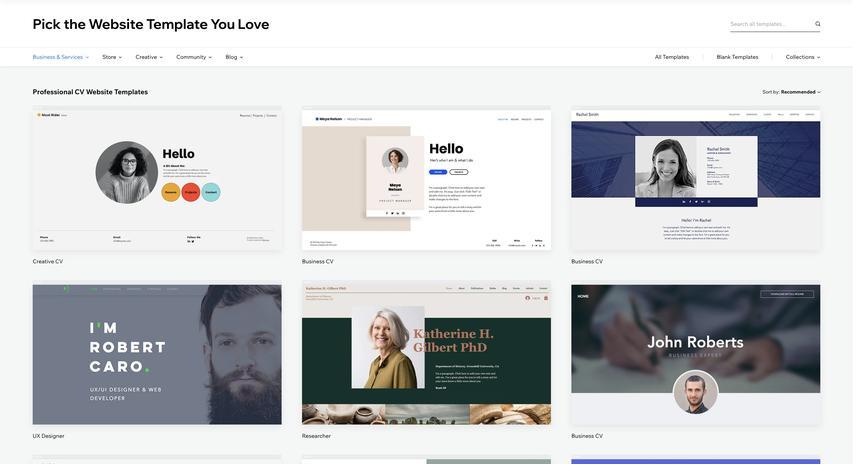 Task type: describe. For each thing, give the bounding box(es) containing it.
edit inside researcher group
[[421, 342, 432, 348]]

sort
[[763, 89, 772, 95]]

view inside creative cv group
[[151, 190, 163, 197]]

edit inside creative cv group
[[152, 167, 162, 174]]

edit button inside creative cv group
[[141, 162, 173, 178]]

all
[[655, 53, 662, 60]]

creative for creative cv
[[33, 258, 54, 265]]

templates for blank templates
[[732, 53, 759, 60]]

professional cv website templates
[[33, 88, 148, 96]]

professional cv website templates - ux designer image
[[33, 285, 282, 425]]

edit button inside ux designer group
[[141, 337, 173, 353]]

view button inside creative cv group
[[141, 185, 173, 202]]

ux designer
[[33, 433, 64, 440]]

creative for creative
[[136, 53, 157, 60]]

store
[[102, 53, 116, 60]]

collections
[[786, 53, 815, 60]]

blog
[[226, 53, 237, 60]]

you
[[211, 15, 235, 32]]

template
[[146, 15, 208, 32]]

view inside ux designer group
[[151, 365, 163, 372]]

generic categories element
[[655, 48, 821, 66]]

blank templates
[[717, 53, 759, 60]]

view button inside researcher group
[[410, 360, 443, 376]]

view inside researcher group
[[420, 365, 433, 372]]

services
[[61, 53, 83, 60]]

pick the website template you love
[[33, 15, 270, 32]]

0 horizontal spatial templates
[[114, 88, 148, 96]]

view button inside ux designer group
[[141, 360, 173, 376]]

business & services
[[33, 53, 83, 60]]

sort by:
[[763, 89, 780, 95]]

blank templates link
[[717, 48, 759, 66]]

the
[[64, 15, 86, 32]]

all templates link
[[655, 48, 689, 66]]



Task type: vqa. For each thing, say whether or not it's contained in the screenshot.
the
yes



Task type: locate. For each thing, give the bounding box(es) containing it.
recommended
[[781, 89, 816, 95]]

templates inside the all templates link
[[663, 53, 689, 60]]

templates inside blank templates "link"
[[732, 53, 759, 60]]

0 vertical spatial creative
[[136, 53, 157, 60]]

business
[[33, 53, 55, 60], [302, 258, 325, 265], [572, 258, 594, 265], [572, 433, 594, 440]]

creative inside group
[[33, 258, 54, 265]]

view
[[151, 190, 163, 197], [420, 190, 433, 197], [690, 190, 702, 197], [151, 365, 163, 372], [420, 365, 433, 372], [690, 365, 702, 372]]

by:
[[773, 89, 780, 95]]

1 vertical spatial creative
[[33, 258, 54, 265]]

edit
[[152, 167, 162, 174], [421, 167, 432, 174], [691, 167, 701, 174], [152, 342, 162, 348], [421, 342, 432, 348], [691, 342, 701, 348]]

edit button
[[141, 162, 173, 178], [410, 162, 443, 178], [680, 162, 712, 178], [141, 337, 173, 353], [410, 337, 443, 353], [680, 337, 712, 353]]

templates
[[663, 53, 689, 60], [732, 53, 759, 60], [114, 88, 148, 96]]

professional cv website templates - academic cv image
[[572, 460, 821, 465]]

ux designer group
[[33, 280, 282, 440]]

business inside 'categories by subject' element
[[33, 53, 55, 60]]

business cv group
[[302, 106, 551, 265], [572, 106, 821, 265], [572, 280, 821, 440]]

1 horizontal spatial creative
[[136, 53, 157, 60]]

business cv
[[302, 258, 334, 265], [572, 258, 603, 265], [572, 433, 603, 440]]

researcher
[[302, 433, 331, 440]]

professional
[[33, 88, 73, 96]]

Search search field
[[731, 15, 821, 32]]

website for template
[[89, 15, 144, 32]]

None search field
[[731, 15, 821, 32]]

professional cv website templates - researcher image
[[302, 285, 551, 425]]

0 horizontal spatial creative
[[33, 258, 54, 265]]

2 horizontal spatial templates
[[732, 53, 759, 60]]

categories by subject element
[[33, 48, 243, 66]]

creative inside 'categories by subject' element
[[136, 53, 157, 60]]

&
[[57, 53, 60, 60]]

view button
[[141, 185, 173, 202], [410, 185, 443, 202], [680, 185, 712, 202], [141, 360, 173, 376], [410, 360, 443, 376], [680, 360, 712, 376]]

creative cv group
[[33, 106, 282, 265]]

templates for all templates
[[663, 53, 689, 60]]

edit inside ux designer group
[[152, 342, 162, 348]]

all templates
[[655, 53, 689, 60]]

blank
[[717, 53, 731, 60]]

creative cv
[[33, 258, 63, 265]]

pick
[[33, 15, 61, 32]]

professional cv website templates - business cv image
[[302, 110, 551, 250], [572, 110, 821, 250], [572, 285, 821, 425]]

1 vertical spatial website
[[86, 88, 113, 96]]

professional cv website templates - creative cv image
[[33, 110, 282, 250], [33, 460, 282, 465], [302, 460, 551, 465]]

cv
[[75, 88, 85, 96], [55, 258, 63, 265], [326, 258, 334, 265], [595, 258, 603, 265], [595, 433, 603, 440]]

website
[[89, 15, 144, 32], [86, 88, 113, 96]]

website for templates
[[86, 88, 113, 96]]

categories. use the left and right arrow keys to navigate the menu element
[[0, 48, 853, 66]]

creative
[[136, 53, 157, 60], [33, 258, 54, 265]]

researcher group
[[302, 280, 551, 440]]

edit button inside researcher group
[[410, 337, 443, 353]]

community
[[176, 53, 206, 60]]

designer
[[41, 433, 64, 440]]

0 vertical spatial website
[[89, 15, 144, 32]]

ux
[[33, 433, 40, 440]]

cv inside group
[[55, 258, 63, 265]]

1 horizontal spatial templates
[[663, 53, 689, 60]]

love
[[238, 15, 270, 32]]



